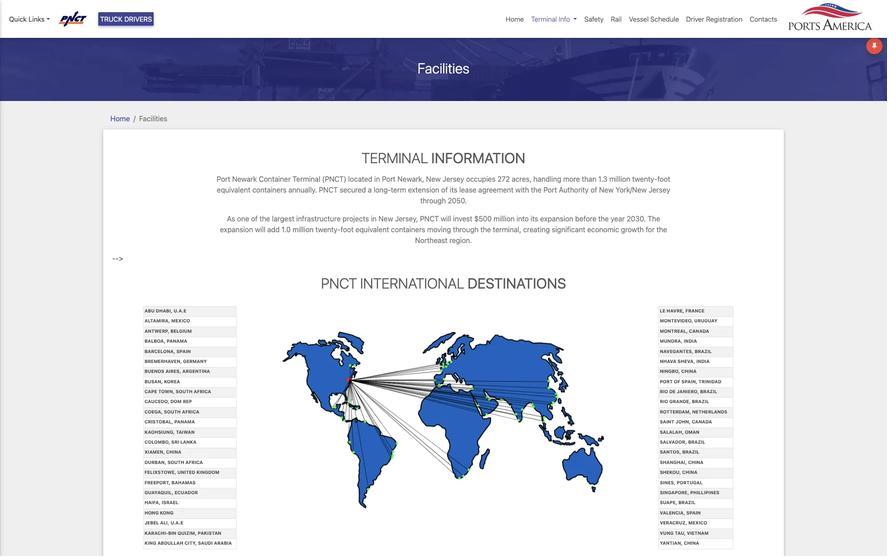 Task type: vqa. For each thing, say whether or not it's contained in the screenshot.
Kingdom
yes



Task type: describe. For each thing, give the bounding box(es) containing it.
moving
[[428, 226, 451, 234]]

cristobal,
[[145, 419, 173, 425]]

of down ningbo, china
[[675, 379, 681, 384]]

0 vertical spatial south
[[176, 389, 193, 394]]

santos,
[[661, 450, 682, 455]]

rio for rio grande, brazil
[[661, 399, 669, 405]]

saint
[[661, 419, 675, 425]]

the up add
[[260, 215, 270, 223]]

valencia,
[[661, 510, 686, 516]]

balboa, panama
[[145, 338, 187, 344]]

pnct inside port newark container terminal (pnct) located in port newark, new jersey occupies 272 acres, handling more than 1.3 million twenty-foot equivalent containers annually. pnct secured a long-term extension of its lease agreement with the port authority of new york/new jersey through 2050.
[[319, 186, 338, 194]]

as
[[227, 215, 235, 223]]

one
[[237, 215, 249, 223]]

bremerhaven, germany
[[145, 359, 207, 364]]

shanghai,
[[661, 460, 688, 465]]

taiwan
[[176, 429, 195, 435]]

jebel
[[145, 520, 159, 526]]

1.3
[[599, 175, 608, 183]]

saint john, canada
[[661, 419, 713, 425]]

containers inside the as one of the largest infrastructure projects in new jersey, pnct will invest $500 million into its expansion before the year 2030. the expansion will add 1.0 million twenty-foot equivalent containers moving through the terminal, creating significant economic growth for the northeast region.
[[391, 226, 426, 234]]

northeast
[[415, 236, 448, 245]]

0 vertical spatial canada
[[690, 328, 710, 334]]

more
[[564, 175, 581, 183]]

netherlands
[[693, 409, 728, 415]]

rail image
[[282, 328, 606, 512]]

havre,
[[667, 308, 685, 314]]

brazil for santos, brazil
[[683, 450, 700, 455]]

u.a.e for abu dhabi, u.a.e
[[174, 308, 187, 314]]

panama for cristobal, panama
[[174, 419, 195, 425]]

abu
[[145, 308, 155, 314]]

significant
[[552, 226, 586, 234]]

vung tau, vietnam
[[661, 530, 709, 536]]

abu dhabi, u.a.e
[[145, 308, 187, 314]]

(pnct)
[[323, 175, 347, 183]]

brazil down trinidad at the right of page
[[701, 389, 718, 394]]

barcelona,
[[145, 349, 175, 354]]

registration
[[707, 15, 743, 23]]

u.a.e for jebel ali, u.a.e
[[171, 520, 184, 526]]

foot inside the as one of the largest infrastructure projects in new jersey, pnct will invest $500 million into its expansion before the year 2030. the expansion will add 1.0 million twenty-foot equivalent containers moving through the terminal, creating significant economic growth for the northeast region.
[[341, 226, 354, 234]]

altamira,
[[145, 318, 170, 324]]

mexico for altamira, mexico
[[171, 318, 190, 324]]

mundra, india
[[661, 338, 698, 344]]

antwerp, belgium
[[145, 328, 192, 334]]

salvador, brazil
[[661, 439, 706, 445]]

1 horizontal spatial will
[[441, 215, 452, 223]]

the inside port newark container terminal (pnct) located in port newark, new jersey occupies 272 acres, handling more than 1.3 million twenty-foot equivalent containers annually. pnct secured a long-term extension of its lease agreement with the port authority of new york/new jersey through 2050.
[[532, 186, 542, 194]]

karachi-bin quizim, pakistan
[[145, 530, 222, 536]]

new inside the as one of the largest infrastructure projects in new jersey, pnct will invest $500 million into its expansion before the year 2030. the expansion will add 1.0 million twenty-foot equivalent containers moving through the terminal, creating significant economic growth for the northeast region.
[[379, 215, 394, 223]]

salalah,
[[661, 429, 684, 435]]

freeport, bahamas
[[145, 480, 196, 485]]

haifa, israel
[[145, 500, 179, 506]]

contacts
[[751, 15, 778, 23]]

growth
[[622, 226, 644, 234]]

foot inside port newark container terminal (pnct) located in port newark, new jersey occupies 272 acres, handling more than 1.3 million twenty-foot equivalent containers annually. pnct secured a long-term extension of its lease agreement with the port authority of new york/new jersey through 2050.
[[658, 175, 671, 183]]

bin
[[168, 530, 177, 536]]

germany
[[183, 359, 207, 364]]

rotterdam,
[[661, 409, 692, 415]]

rio de janiero, brazil
[[661, 389, 718, 394]]

newark
[[232, 175, 257, 183]]

the right for
[[657, 226, 668, 234]]

dhabi,
[[156, 308, 173, 314]]

driver
[[687, 15, 705, 23]]

2 horizontal spatial new
[[600, 186, 614, 194]]

extension
[[408, 186, 440, 194]]

grande,
[[670, 399, 691, 405]]

port of spain, trinidad
[[661, 379, 722, 384]]

rail link
[[608, 10, 626, 28]]

brazil for suape, brazil
[[679, 500, 696, 506]]

1 horizontal spatial expansion
[[541, 215, 574, 223]]

busan,
[[145, 379, 163, 384]]

the up economic
[[599, 215, 609, 223]]

bremerhaven,
[[145, 359, 182, 364]]

port up long-
[[382, 175, 396, 183]]

salalah, oman
[[661, 429, 700, 435]]

balboa,
[[145, 338, 166, 344]]

china for xiamen, china
[[166, 450, 182, 455]]

twenty- inside port newark container terminal (pnct) located in port newark, new jersey occupies 272 acres, handling more than 1.3 million twenty-foot equivalent containers annually. pnct secured a long-term extension of its lease agreement with the port authority of new york/new jersey through 2050.
[[633, 175, 658, 183]]

spain,
[[682, 379, 698, 384]]

jebel ali, u.a.e
[[145, 520, 184, 526]]

1 horizontal spatial facilities
[[418, 59, 470, 77]]

navegantes, brazil
[[661, 349, 712, 354]]

0 horizontal spatial home link
[[111, 114, 130, 123]]

with
[[516, 186, 530, 194]]

year
[[611, 215, 625, 223]]

arabia
[[214, 541, 232, 546]]

veracruz, mexico
[[661, 520, 708, 526]]

1 vertical spatial million
[[494, 215, 515, 223]]

home inside "link"
[[506, 15, 524, 23]]

south for coega,
[[164, 409, 181, 415]]

cristobal, panama
[[145, 419, 195, 425]]

agreement
[[479, 186, 514, 194]]

through inside the as one of the largest infrastructure projects in new jersey, pnct will invest $500 million into its expansion before the year 2030. the expansion will add 1.0 million twenty-foot equivalent containers moving through the terminal, creating significant economic growth for the northeast region.
[[453, 226, 479, 234]]

0 vertical spatial africa
[[194, 389, 211, 394]]

bahamas
[[172, 480, 196, 485]]

port down handling
[[544, 186, 558, 194]]

infrastructure
[[297, 215, 341, 223]]

valencia, spain
[[661, 510, 701, 516]]

lanka
[[180, 439, 197, 445]]

contacts link
[[747, 10, 782, 28]]

terminal info
[[532, 15, 571, 23]]

suape, brazil
[[661, 500, 696, 506]]

port newark container terminal (pnct) located in port newark, new jersey occupies 272 acres, handling more than 1.3 million twenty-foot equivalent containers annually. pnct secured a long-term extension of its lease agreement with the port authority of new york/new jersey through 2050.
[[217, 175, 671, 205]]

mexico for veracruz, mexico
[[689, 520, 708, 526]]

1.0
[[282, 226, 291, 234]]

china for shanghai, china
[[689, 460, 704, 465]]

cape
[[145, 389, 157, 394]]

colombo,
[[145, 439, 170, 445]]

panama for balboa, panama
[[167, 338, 187, 344]]

uruguay
[[695, 318, 718, 324]]

creating
[[524, 226, 550, 234]]

1 horizontal spatial new
[[426, 175, 441, 183]]

town,
[[158, 389, 175, 394]]

in inside port newark container terminal (pnct) located in port newark, new jersey occupies 272 acres, handling more than 1.3 million twenty-foot equivalent containers annually. pnct secured a long-term extension of its lease agreement with the port authority of new york/new jersey through 2050.
[[375, 175, 380, 183]]

tau,
[[676, 530, 686, 536]]

rio for rio de janiero, brazil
[[661, 389, 669, 394]]

1 vertical spatial will
[[255, 226, 266, 234]]

twenty- inside the as one of the largest infrastructure projects in new jersey, pnct will invest $500 million into its expansion before the year 2030. the expansion will add 1.0 million twenty-foot equivalent containers moving through the terminal, creating significant economic growth for the northeast region.
[[316, 226, 341, 234]]

antwerp,
[[145, 328, 169, 334]]

terminal for terminal information
[[362, 149, 429, 166]]

terminal info link
[[528, 10, 581, 28]]



Task type: locate. For each thing, give the bounding box(es) containing it.
0 horizontal spatial jersey
[[443, 175, 465, 183]]

1 vertical spatial home
[[111, 114, 130, 123]]

guayaquil,
[[145, 490, 174, 495]]

0 horizontal spatial mexico
[[171, 318, 190, 324]]

$500
[[475, 215, 492, 223]]

1 - from the left
[[112, 254, 116, 263]]

0 horizontal spatial spain
[[177, 349, 191, 354]]

1 vertical spatial foot
[[341, 226, 354, 234]]

0 vertical spatial terminal
[[532, 15, 558, 23]]

south up cristobal, panama
[[164, 409, 181, 415]]

1 horizontal spatial mexico
[[689, 520, 708, 526]]

2 vertical spatial terminal
[[293, 175, 321, 183]]

0 vertical spatial equivalent
[[217, 186, 251, 194]]

0 vertical spatial through
[[421, 197, 446, 205]]

brazil up sheva,
[[695, 349, 712, 354]]

1 vertical spatial home link
[[111, 114, 130, 123]]

terminal for terminal info
[[532, 15, 558, 23]]

drivers
[[124, 15, 152, 23]]

1 vertical spatial twenty-
[[316, 226, 341, 234]]

through down extension
[[421, 197, 446, 205]]

foot down 'projects'
[[341, 226, 354, 234]]

in right 'projects'
[[371, 215, 377, 223]]

1 vertical spatial in
[[371, 215, 377, 223]]

1 horizontal spatial containers
[[391, 226, 426, 234]]

spain for barcelona, spain
[[177, 349, 191, 354]]

located
[[349, 175, 373, 183]]

india up navegantes, brazil
[[684, 338, 698, 344]]

busan, korea
[[145, 379, 180, 384]]

africa for durban, south africa
[[186, 460, 203, 465]]

1 horizontal spatial equivalent
[[356, 226, 390, 234]]

of right one
[[251, 215, 258, 223]]

panama down belgium
[[167, 338, 187, 344]]

2050.
[[448, 197, 467, 205]]

0 vertical spatial india
[[684, 338, 698, 344]]

brazil for navegantes, brazil
[[695, 349, 712, 354]]

1 vertical spatial spain
[[687, 510, 701, 516]]

0 vertical spatial in
[[375, 175, 380, 183]]

ningbo, china
[[661, 369, 697, 374]]

2 vertical spatial africa
[[186, 460, 203, 465]]

china up spain, in the right bottom of the page
[[682, 369, 697, 374]]

canada down uruguay
[[690, 328, 710, 334]]

1 rio from the top
[[661, 389, 669, 394]]

equivalent down the newark
[[217, 186, 251, 194]]

1 vertical spatial panama
[[174, 419, 195, 425]]

saudi
[[198, 541, 213, 546]]

the down the $500
[[481, 226, 491, 234]]

china for ningbo, china
[[682, 369, 697, 374]]

south up 'rep'
[[176, 389, 193, 394]]

brazil up the rotterdam, netherlands
[[693, 399, 710, 405]]

quizim,
[[178, 530, 197, 536]]

pnct inside the as one of the largest infrastructure projects in new jersey, pnct will invest $500 million into its expansion before the year 2030. the expansion will add 1.0 million twenty-foot equivalent containers moving through the terminal, creating significant economic growth for the northeast region.
[[420, 215, 439, 223]]

quick
[[9, 15, 27, 23]]

0 horizontal spatial equivalent
[[217, 186, 251, 194]]

through inside port newark container terminal (pnct) located in port newark, new jersey occupies 272 acres, handling more than 1.3 million twenty-foot equivalent containers annually. pnct secured a long-term extension of its lease agreement with the port authority of new york/new jersey through 2050.
[[421, 197, 446, 205]]

2 - from the left
[[116, 254, 119, 263]]

china down santos, brazil
[[689, 460, 704, 465]]

1 horizontal spatial home
[[506, 15, 524, 23]]

shekou, china
[[661, 470, 698, 475]]

0 horizontal spatial through
[[421, 197, 446, 205]]

twenty- up york/new
[[633, 175, 658, 183]]

0 vertical spatial mexico
[[171, 318, 190, 324]]

1 vertical spatial through
[[453, 226, 479, 234]]

equivalent inside the as one of the largest infrastructure projects in new jersey, pnct will invest $500 million into its expansion before the year 2030. the expansion will add 1.0 million twenty-foot equivalent containers moving through the terminal, creating significant economic growth for the northeast region.
[[356, 226, 390, 234]]

in up long-
[[375, 175, 380, 183]]

before
[[576, 215, 597, 223]]

driver registration
[[687, 15, 743, 23]]

will left add
[[255, 226, 266, 234]]

its inside port newark container terminal (pnct) located in port newark, new jersey occupies 272 acres, handling more than 1.3 million twenty-foot equivalent containers annually. pnct secured a long-term extension of its lease agreement with the port authority of new york/new jersey through 2050.
[[450, 186, 458, 194]]

africa for coega, south africa
[[182, 409, 200, 415]]

brazil for salvador, brazil
[[689, 439, 706, 445]]

montreal,
[[661, 328, 689, 334]]

1 vertical spatial terminal
[[362, 149, 429, 166]]

0 horizontal spatial home
[[111, 114, 130, 123]]

china up portugal
[[683, 470, 698, 475]]

ningbo,
[[661, 369, 681, 374]]

0 horizontal spatial new
[[379, 215, 394, 223]]

china up durban, south africa
[[166, 450, 182, 455]]

india right sheva,
[[697, 359, 710, 364]]

jersey up lease
[[443, 175, 465, 183]]

port left the newark
[[217, 175, 231, 183]]

china down vietnam on the right
[[685, 541, 700, 546]]

altamira, mexico
[[145, 318, 190, 324]]

containers down jersey,
[[391, 226, 426, 234]]

1 vertical spatial south
[[164, 409, 181, 415]]

0 horizontal spatial its
[[450, 186, 458, 194]]

barcelona, spain
[[145, 349, 191, 354]]

1 vertical spatial africa
[[182, 409, 200, 415]]

the
[[648, 215, 661, 223]]

cape town, south africa
[[145, 389, 211, 394]]

1 horizontal spatial twenty-
[[633, 175, 658, 183]]

panama up taiwan
[[174, 419, 195, 425]]

u.a.e up bin
[[171, 520, 184, 526]]

0 vertical spatial will
[[441, 215, 452, 223]]

economic
[[588, 226, 620, 234]]

0 vertical spatial million
[[610, 175, 631, 183]]

spain up bremerhaven, germany
[[177, 349, 191, 354]]

0 vertical spatial u.a.e
[[174, 308, 187, 314]]

china for shekou, china
[[683, 470, 698, 475]]

containers down container
[[253, 186, 287, 194]]

its inside the as one of the largest infrastructure projects in new jersey, pnct will invest $500 million into its expansion before the year 2030. the expansion will add 1.0 million twenty-foot equivalent containers moving through the terminal, creating significant economic growth for the northeast region.
[[531, 215, 539, 223]]

authority
[[559, 186, 589, 194]]

equivalent inside port newark container terminal (pnct) located in port newark, new jersey occupies 272 acres, handling more than 1.3 million twenty-foot equivalent containers annually. pnct secured a long-term extension of its lease agreement with the port authority of new york/new jersey through 2050.
[[217, 186, 251, 194]]

2 vertical spatial new
[[379, 215, 394, 223]]

vessel schedule link
[[626, 10, 683, 28]]

0 vertical spatial facilities
[[418, 59, 470, 77]]

million inside port newark container terminal (pnct) located in port newark, new jersey occupies 272 acres, handling more than 1.3 million twenty-foot equivalent containers annually. pnct secured a long-term extension of its lease agreement with the port authority of new york/new jersey through 2050.
[[610, 175, 631, 183]]

facilities
[[418, 59, 470, 77], [139, 114, 167, 123]]

expansion down as
[[220, 226, 253, 234]]

0 horizontal spatial will
[[255, 226, 266, 234]]

trinidad
[[699, 379, 722, 384]]

largest
[[272, 215, 295, 223]]

2 horizontal spatial terminal
[[532, 15, 558, 23]]

sheva,
[[678, 359, 696, 364]]

0 vertical spatial spain
[[177, 349, 191, 354]]

2 vertical spatial million
[[293, 226, 314, 234]]

coega,
[[145, 409, 163, 415]]

suape,
[[661, 500, 678, 506]]

0 horizontal spatial twenty-
[[316, 226, 341, 234]]

navegantes,
[[661, 349, 694, 354]]

brazil
[[695, 349, 712, 354], [701, 389, 718, 394], [693, 399, 710, 405], [689, 439, 706, 445], [683, 450, 700, 455], [679, 500, 696, 506]]

rotterdam, netherlands
[[661, 409, 728, 415]]

mexico up belgium
[[171, 318, 190, 324]]

container
[[259, 175, 291, 183]]

0 vertical spatial home
[[506, 15, 524, 23]]

through down invest
[[453, 226, 479, 234]]

1 vertical spatial mexico
[[689, 520, 708, 526]]

0 horizontal spatial foot
[[341, 226, 354, 234]]

home
[[506, 15, 524, 23], [111, 114, 130, 123]]

0 vertical spatial rio
[[661, 389, 669, 394]]

terminal information
[[362, 149, 526, 166]]

rail
[[612, 15, 622, 23]]

rio left 'de'
[[661, 389, 669, 394]]

info
[[559, 15, 571, 23]]

expansion up significant
[[541, 215, 574, 223]]

of up '2050.'
[[442, 186, 448, 194]]

1 vertical spatial new
[[600, 186, 614, 194]]

containers inside port newark container terminal (pnct) located in port newark, new jersey occupies 272 acres, handling more than 1.3 million twenty-foot equivalent containers annually. pnct secured a long-term extension of its lease agreement with the port authority of new york/new jersey through 2050.
[[253, 186, 287, 194]]

1 horizontal spatial home link
[[503, 10, 528, 28]]

0 horizontal spatial facilities
[[139, 114, 167, 123]]

2 horizontal spatial million
[[610, 175, 631, 183]]

1 horizontal spatial jersey
[[649, 186, 671, 194]]

0 vertical spatial expansion
[[541, 215, 574, 223]]

0 vertical spatial foot
[[658, 175, 671, 183]]

africa up the united
[[186, 460, 203, 465]]

2 rio from the top
[[661, 399, 669, 405]]

region.
[[450, 236, 472, 245]]

1 vertical spatial its
[[531, 215, 539, 223]]

million up terminal,
[[494, 215, 515, 223]]

0 horizontal spatial containers
[[253, 186, 287, 194]]

of inside the as one of the largest infrastructure projects in new jersey, pnct will invest $500 million into its expansion before the year 2030. the expansion will add 1.0 million twenty-foot equivalent containers moving through the terminal, creating significant economic growth for the northeast region.
[[251, 215, 258, 223]]

china for yantian, china
[[685, 541, 700, 546]]

1 horizontal spatial terminal
[[362, 149, 429, 166]]

0 horizontal spatial expansion
[[220, 226, 253, 234]]

1 vertical spatial equivalent
[[356, 226, 390, 234]]

its up '2050.'
[[450, 186, 458, 194]]

felixstowe,
[[145, 470, 176, 475]]

john,
[[676, 419, 691, 425]]

terminal up newark,
[[362, 149, 429, 166]]

of down than
[[591, 186, 598, 194]]

1 vertical spatial india
[[697, 359, 710, 364]]

shekou,
[[661, 470, 682, 475]]

its
[[450, 186, 458, 194], [531, 215, 539, 223]]

durban,
[[145, 460, 166, 465]]

rep
[[183, 399, 192, 405]]

santos, brazil
[[661, 450, 700, 455]]

1 vertical spatial rio
[[661, 399, 669, 405]]

links
[[29, 15, 45, 23]]

caucedo,
[[145, 399, 169, 405]]

port
[[217, 175, 231, 183], [382, 175, 396, 183], [544, 186, 558, 194], [661, 379, 673, 384]]

1 vertical spatial u.a.e
[[171, 520, 184, 526]]

belgium
[[171, 328, 192, 334]]

brazil down singapore, phillipines
[[679, 500, 696, 506]]

0 vertical spatial panama
[[167, 338, 187, 344]]

0 horizontal spatial terminal
[[293, 175, 321, 183]]

1 vertical spatial canada
[[693, 419, 713, 425]]

in
[[375, 175, 380, 183], [371, 215, 377, 223]]

buenos aires, argentina
[[145, 369, 210, 374]]

0 horizontal spatial million
[[293, 226, 314, 234]]

0 vertical spatial new
[[426, 175, 441, 183]]

foot up the
[[658, 175, 671, 183]]

south for durban,
[[168, 460, 184, 465]]

acres,
[[512, 175, 532, 183]]

spain up veracruz, mexico
[[687, 510, 701, 516]]

mexico up vietnam on the right
[[689, 520, 708, 526]]

twenty- down infrastructure
[[316, 226, 341, 234]]

terminal inside port newark container terminal (pnct) located in port newark, new jersey occupies 272 acres, handling more than 1.3 million twenty-foot equivalent containers annually. pnct secured a long-term extension of its lease agreement with the port authority of new york/new jersey through 2050.
[[293, 175, 321, 183]]

1 horizontal spatial its
[[531, 215, 539, 223]]

2 vertical spatial south
[[168, 460, 184, 465]]

1 horizontal spatial through
[[453, 226, 479, 234]]

truck drivers
[[100, 15, 152, 23]]

0 vertical spatial pnct
[[319, 186, 338, 194]]

brazil down salvador, brazil
[[683, 450, 700, 455]]

jersey right york/new
[[649, 186, 671, 194]]

brazil down oman
[[689, 439, 706, 445]]

africa down the argentina
[[194, 389, 211, 394]]

port down ningbo,
[[661, 379, 673, 384]]

information
[[432, 149, 526, 166]]

france
[[686, 308, 705, 314]]

rio up rotterdam,
[[661, 399, 669, 405]]

south up felixstowe, united kingdom
[[168, 460, 184, 465]]

the right with
[[532, 186, 542, 194]]

sines,
[[661, 480, 676, 485]]

a
[[368, 186, 372, 194]]

africa down 'rep'
[[182, 409, 200, 415]]

million right 1.0
[[293, 226, 314, 234]]

0 vertical spatial home link
[[503, 10, 528, 28]]

>
[[119, 254, 123, 263]]

u.a.e right dhabi, at the left bottom of the page
[[174, 308, 187, 314]]

pnct international destinations
[[321, 275, 567, 292]]

terminal up annually. on the top left of page
[[293, 175, 321, 183]]

than
[[582, 175, 597, 183]]

canada down 'netherlands'
[[693, 419, 713, 425]]

0 vertical spatial containers
[[253, 186, 287, 194]]

new up extension
[[426, 175, 441, 183]]

0 vertical spatial jersey
[[443, 175, 465, 183]]

0 vertical spatial its
[[450, 186, 458, 194]]

montevideo, uruguay
[[661, 318, 718, 324]]

singapore, phillipines
[[661, 490, 720, 495]]

yantian,
[[661, 541, 683, 546]]

hong kong
[[145, 510, 174, 516]]

terminal left info
[[532, 15, 558, 23]]

as one of the largest infrastructure projects in new jersey, pnct will invest $500 million into its expansion before the year 2030. the expansion will add 1.0 million twenty-foot equivalent containers moving through the terminal, creating significant economic growth for the northeast region.
[[220, 215, 668, 245]]

0 vertical spatial twenty-
[[633, 175, 658, 183]]

mexico
[[171, 318, 190, 324], [689, 520, 708, 526]]

1 vertical spatial expansion
[[220, 226, 253, 234]]

equivalent down 'projects'
[[356, 226, 390, 234]]

salvador,
[[661, 439, 688, 445]]

its up the creating
[[531, 215, 539, 223]]

2 vertical spatial pnct
[[321, 275, 357, 292]]

spain for valencia, spain
[[687, 510, 701, 516]]

janiero,
[[678, 389, 700, 394]]

sines, portugal
[[661, 480, 703, 485]]

1 vertical spatial containers
[[391, 226, 426, 234]]

1 horizontal spatial spain
[[687, 510, 701, 516]]

in inside the as one of the largest infrastructure projects in new jersey, pnct will invest $500 million into its expansion before the year 2030. the expansion will add 1.0 million twenty-foot equivalent containers moving through the terminal, creating significant economic growth for the northeast region.
[[371, 215, 377, 223]]

montreal, canada
[[661, 328, 710, 334]]

term
[[391, 186, 406, 194]]

shanghai, china
[[661, 460, 704, 465]]

1 horizontal spatial million
[[494, 215, 515, 223]]

1 horizontal spatial foot
[[658, 175, 671, 183]]

new down 1.3
[[600, 186, 614, 194]]

york/new
[[616, 186, 647, 194]]

guayaquil, ecuador
[[145, 490, 198, 495]]

will up moving
[[441, 215, 452, 223]]

nhava sheva, india
[[661, 359, 710, 364]]

newark,
[[398, 175, 425, 183]]

1 vertical spatial facilities
[[139, 114, 167, 123]]

1 vertical spatial pnct
[[420, 215, 439, 223]]

occupies
[[467, 175, 496, 183]]

million up york/new
[[610, 175, 631, 183]]

new left jersey,
[[379, 215, 394, 223]]

kaohsiung,
[[145, 429, 175, 435]]

coega, south africa
[[145, 409, 200, 415]]

colombo, sri lanka
[[145, 439, 197, 445]]

mundra,
[[661, 338, 683, 344]]

argentina
[[182, 369, 210, 374]]

272
[[498, 175, 510, 183]]

1 vertical spatial jersey
[[649, 186, 671, 194]]



